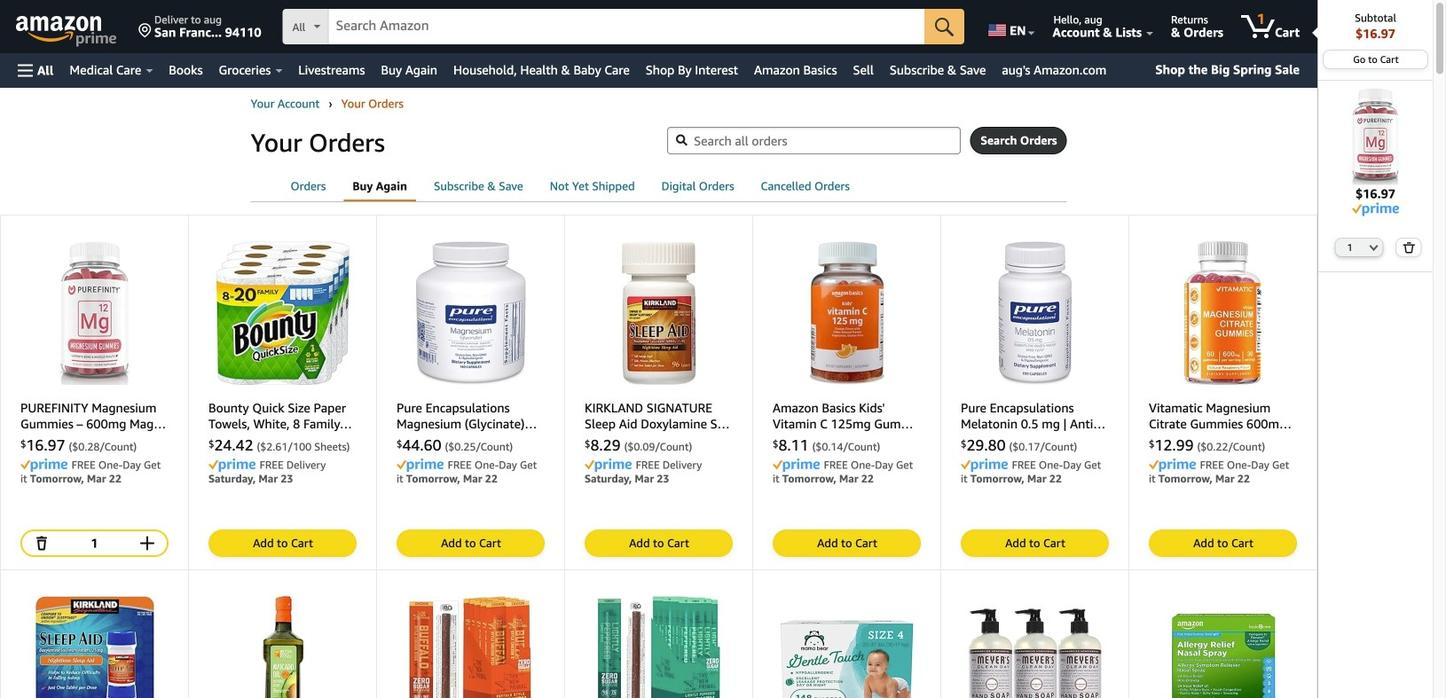 Task type: vqa. For each thing, say whether or not it's contained in the screenshot.
search box on the top in "navigation" navigation
yes



Task type: describe. For each thing, give the bounding box(es) containing it.
6 free shipping for prime members image from the left
[[961, 459, 1008, 472]]

3 free shipping for prime members image from the left
[[397, 459, 444, 472]]

amazon image
[[16, 16, 102, 43]]

add to cart submit for third free shipping for prime members 'image' from the left
[[398, 531, 544, 556]]

dropdown image
[[1369, 244, 1378, 251]]

search image
[[676, 134, 688, 146]]



Task type: locate. For each thing, give the bounding box(es) containing it.
add to cart submit for 4th free shipping for prime members 'image' from left
[[586, 531, 732, 556]]

5 add to cart submit from the left
[[962, 531, 1108, 556]]

Add to Cart submit
[[209, 531, 356, 556], [398, 531, 544, 556], [586, 531, 732, 556], [774, 531, 920, 556], [962, 531, 1108, 556]]

tab list
[[251, 173, 1067, 201]]

Search all orders search field
[[667, 127, 961, 154]]

4 free shipping for prime members image from the left
[[585, 459, 632, 472]]

None submit
[[925, 9, 965, 44], [971, 128, 1066, 154], [1397, 239, 1421, 256], [925, 9, 965, 44], [971, 128, 1066, 154], [1397, 239, 1421, 256]]

free shipping for prime members image
[[20, 459, 67, 472], [209, 459, 256, 472], [397, 459, 444, 472], [585, 459, 632, 472], [773, 459, 820, 472], [961, 459, 1008, 472], [1149, 459, 1196, 472]]

5 free shipping for prime members image from the left
[[773, 459, 820, 472]]

Search Amazon text field
[[329, 10, 925, 43]]

1 free shipping for prime members image from the left
[[20, 459, 67, 472]]

add to cart submit for sixth free shipping for prime members 'image' from right
[[209, 531, 356, 556]]

navigation navigation
[[0, 0, 1434, 698]]

7 free shipping for prime members image from the left
[[1149, 459, 1196, 472]]

3 add to cart submit from the left
[[586, 531, 732, 556]]

add to cart submit for second free shipping for prime members 'image' from right
[[962, 531, 1108, 556]]

remove from cart image
[[33, 535, 51, 552]]

2 free shipping for prime members image from the left
[[209, 459, 256, 472]]

None search field
[[283, 9, 965, 46]]

add to cart submit for 3rd free shipping for prime members 'image' from right
[[774, 531, 920, 556]]

delete image
[[1403, 242, 1416, 253]]

purefinity magnesium gummies &ndash; 600mg magnesium citrate gummy for stress relief, cramp defense &amp; recovery. high absorption &amp; bioavailable &ndash; vegan, non-gmo &amp; allergen free &ndash; 60 gummies (1 month supply) image
[[1327, 88, 1424, 185]]

2 add to cart submit from the left
[[398, 531, 544, 556]]

4 add to cart submit from the left
[[774, 531, 920, 556]]

add to cart image
[[138, 535, 156, 552]]

none search field inside navigation navigation
[[283, 9, 965, 46]]

list
[[251, 95, 1067, 113]]

1 add to cart submit from the left
[[209, 531, 356, 556]]



